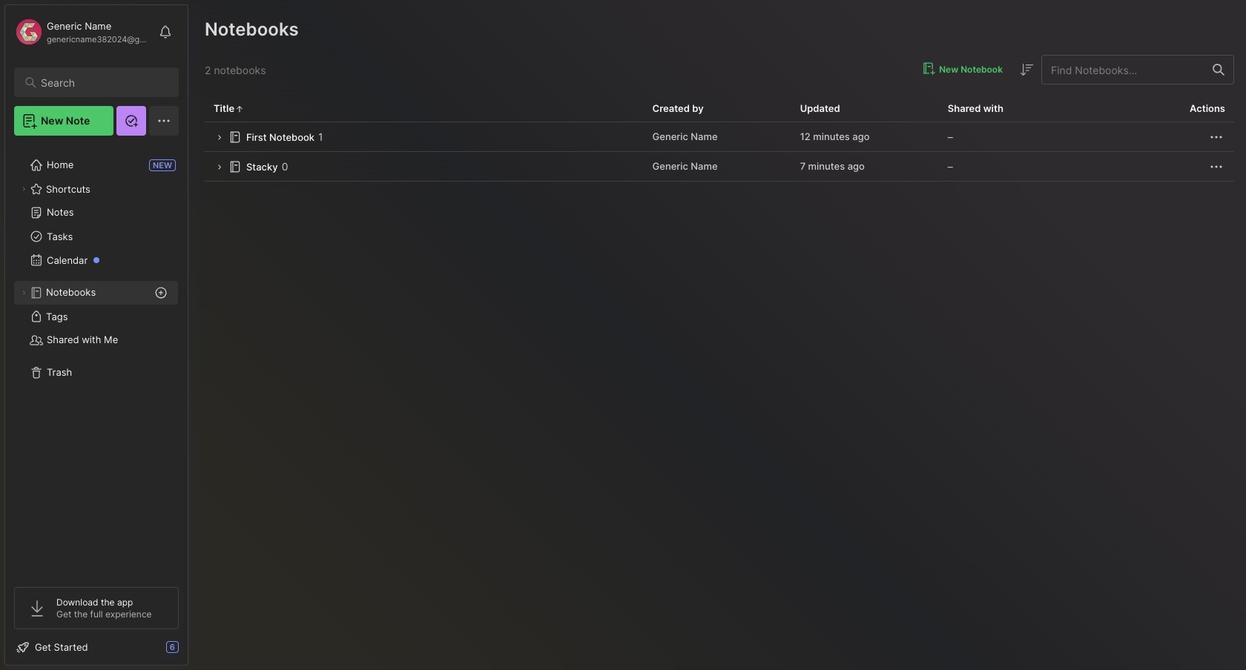 Task type: describe. For each thing, give the bounding box(es) containing it.
1 more actions field from the top
[[1208, 128, 1226, 146]]

Find Notebooks… text field
[[1043, 58, 1205, 82]]

arrow image for first more actions field from the top of the page
[[214, 132, 225, 144]]

1 row from the top
[[205, 122, 1235, 152]]

more actions image
[[1208, 128, 1226, 146]]

arrow image for 1st more actions field from the bottom
[[214, 162, 225, 173]]

2 row from the top
[[205, 152, 1235, 182]]

2 more actions field from the top
[[1208, 158, 1226, 176]]

Account field
[[14, 17, 151, 47]]

main element
[[0, 0, 193, 671]]

sort options image
[[1018, 61, 1036, 79]]

click to collapse image
[[187, 644, 199, 661]]



Task type: vqa. For each thing, say whether or not it's contained in the screenshot.
'Click to collapse' Icon
yes



Task type: locate. For each thing, give the bounding box(es) containing it.
Sort field
[[1018, 61, 1036, 79]]

Help and Learning task checklist field
[[5, 636, 188, 660]]

tree inside main element
[[5, 145, 188, 574]]

more actions image
[[1208, 158, 1226, 176]]

1 arrow image from the top
[[214, 132, 225, 144]]

expand notebooks image
[[19, 289, 28, 298]]

more actions field down more actions icon
[[1208, 158, 1226, 176]]

Search text field
[[41, 76, 166, 90]]

row group
[[205, 122, 1235, 182]]

More actions field
[[1208, 128, 1226, 146], [1208, 158, 1226, 176]]

2 arrow image from the top
[[214, 162, 225, 173]]

more actions field up more actions image
[[1208, 128, 1226, 146]]

0 vertical spatial arrow image
[[214, 132, 225, 144]]

0 vertical spatial more actions field
[[1208, 128, 1226, 146]]

1 vertical spatial arrow image
[[214, 162, 225, 173]]

arrow image
[[214, 132, 225, 144], [214, 162, 225, 173]]

1 vertical spatial more actions field
[[1208, 158, 1226, 176]]

row
[[205, 122, 1235, 152], [205, 152, 1235, 182]]

none search field inside main element
[[41, 73, 166, 91]]

None search field
[[41, 73, 166, 91]]

tree
[[5, 145, 188, 574]]



